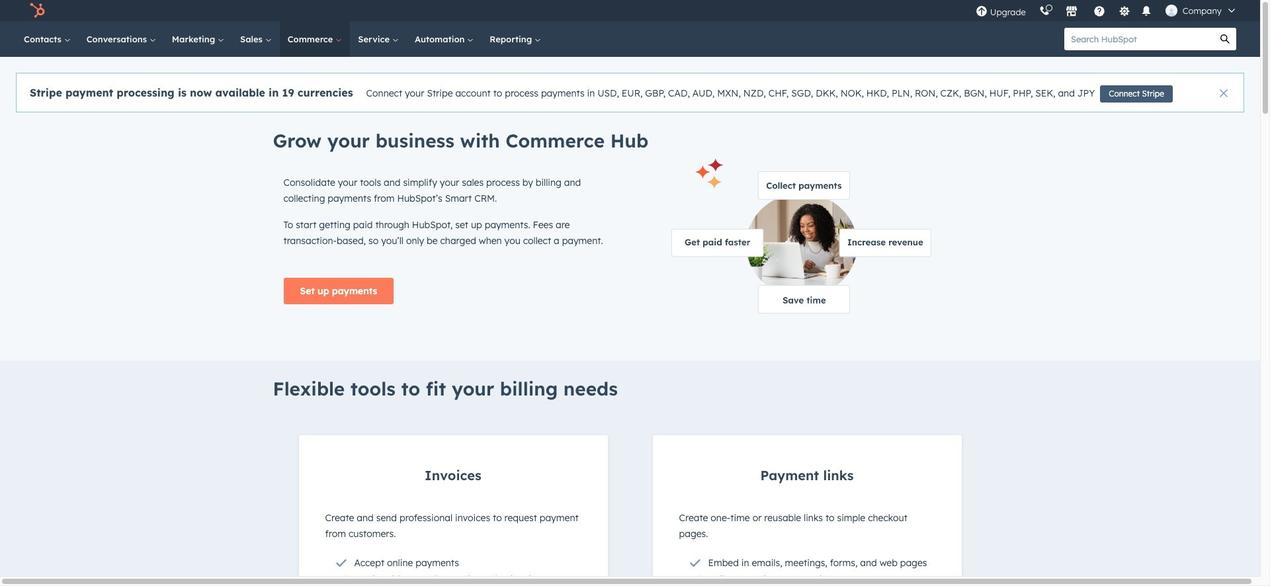 Task type: vqa. For each thing, say whether or not it's contained in the screenshot.
MENU in the right of the page
yes



Task type: describe. For each thing, give the bounding box(es) containing it.
Search HubSpot search field
[[1065, 28, 1214, 50]]

jacob simon image
[[1166, 5, 1178, 17]]



Task type: locate. For each thing, give the bounding box(es) containing it.
menu
[[969, 0, 1245, 21]]

close image
[[1220, 89, 1228, 97]]

alert
[[16, 73, 1245, 113]]

marketplaces image
[[1066, 6, 1078, 18]]



